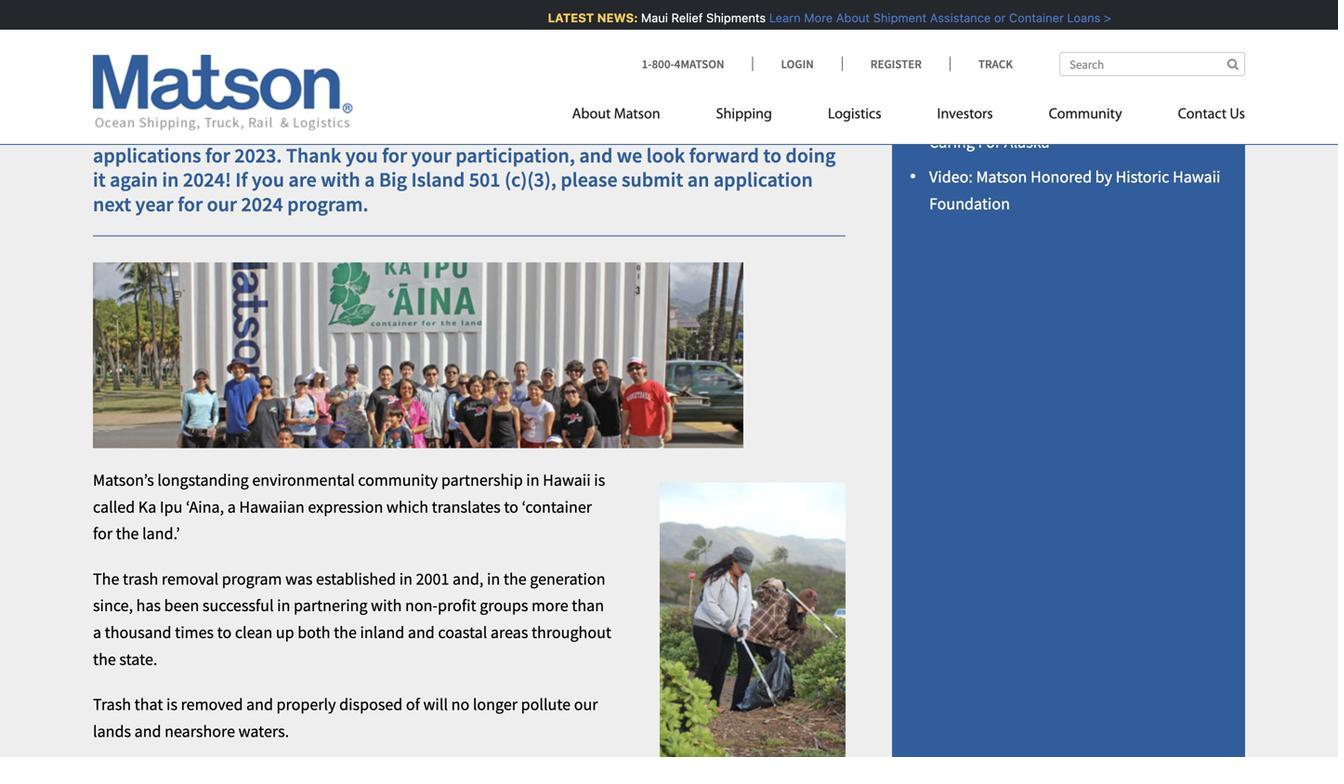 Task type: describe. For each thing, give the bounding box(es) containing it.
clean
[[235, 623, 273, 643]]

longstanding
[[157, 470, 249, 491]]

assistance
[[926, 11, 986, 25]]

0 vertical spatial the
[[947, 26, 973, 47]]

than
[[572, 596, 604, 617]]

reached
[[227, 118, 298, 144]]

1 horizontal spatial you
[[346, 143, 378, 168]]

in down the 'was'
[[277, 596, 291, 617]]

has inside has reached its annual program limit and is no longer accepting applications for 2023. thank you for your participation, and we look forward to doing it again in 2024! if you are with a big island 501 (c)(3), please submit an application next year for our 2024 program.
[[192, 118, 223, 144]]

ipu up * big island
[[158, 60, 188, 85]]

is inside trash that is removed and properly disposed of will no longer pollute our lands and nearshore waters.
[[166, 695, 178, 716]]

state.
[[119, 649, 157, 670]]

non-
[[405, 596, 438, 617]]

shipping
[[717, 107, 773, 122]]

when
[[308, 84, 356, 110]]

the left state.
[[93, 649, 116, 670]]

and right limit
[[517, 118, 551, 144]]

resume.
[[560, 84, 632, 110]]

lands
[[93, 721, 131, 742]]

0 horizontal spatial 'aina
[[192, 60, 237, 85]]

since,
[[93, 596, 133, 617]]

your
[[412, 143, 452, 168]]

both
[[298, 623, 331, 643]]

partnership
[[442, 470, 523, 491]]

which
[[387, 497, 429, 518]]

mahalo!
[[636, 84, 707, 110]]

ka right this
[[131, 60, 154, 85]]

ka ipu 'aina (hawaii) link
[[930, 61, 1073, 82]]

about matson link
[[572, 98, 689, 136]]

areas
[[491, 623, 528, 643]]

islands
[[523, 60, 587, 85]]

for left neighbor
[[405, 60, 431, 85]]

waters.
[[239, 721, 289, 742]]

logistics
[[828, 107, 882, 122]]

501
[[469, 167, 501, 193]]

a inside the trash removal program was established in 2001 and, in the generation since, has been successful in partnering with non-profit groups more than a thousand times to clean up both the inland and coastal areas throughout the state.
[[93, 623, 101, 643]]

in the community link
[[930, 26, 1059, 47]]

i
[[973, 96, 978, 117]]

inland
[[360, 623, 405, 643]]

more
[[532, 596, 569, 617]]

throughout
[[532, 623, 612, 643]]

program inside please check this page for updates on when the oahu program will resume. mahalo!
[[445, 84, 521, 110]]

1-
[[642, 56, 652, 72]]

contact us link
[[1151, 98, 1246, 136]]

ka down in
[[930, 61, 948, 82]]

a inside matson's longstanding environmental community partnership in hawaii is called ka ipu 'aina, a hawaiian expression which translates to 'container for the land.'
[[228, 497, 236, 518]]

matson for video:
[[977, 167, 1028, 187]]

up inside the trash removal program was established in 2001 and, in the generation since, has been successful in partnering with non-profit groups more than a thousand times to clean up both the inland and coastal areas throughout the state.
[[276, 623, 294, 643]]

>
[[1100, 11, 1107, 25]]

longer inside has reached its annual program limit and is no longer accepting applications for 2023. thank you for your participation, and we look forward to doing it again in 2024! if you are with a big island 501 (c)(3), please submit an application next year for our 2024 program.
[[600, 118, 656, 144]]

with inside has reached its annual program limit and is no longer accepting applications for 2023. thank you for your participation, and we look forward to doing it again in 2024! if you are with a big island 501 (c)(3), please submit an application next year for our 2024 program.
[[321, 167, 360, 193]]

coastal
[[438, 623, 488, 643]]

forward
[[690, 143, 760, 168]]

(guam)
[[1022, 96, 1074, 117]]

or
[[990, 11, 1001, 25]]

island inside has reached its annual program limit and is no longer accepting applications for 2023. thank you for your participation, and we look forward to doing it again in 2024! if you are with a big island 501 (c)(3), please submit an application next year for our 2024 program.
[[411, 167, 465, 193]]

relief
[[667, 11, 698, 25]]

800-
[[652, 56, 675, 72]]

limit
[[472, 118, 513, 144]]

honored
[[1031, 167, 1093, 187]]

with inside the trash removal program was established in 2001 and, in the generation since, has been successful in partnering with non-profit groups more than a thousand times to clean up both the inland and coastal areas throughout the state.
[[371, 596, 402, 617]]

has inside the trash removal program was established in 2001 and, in the generation since, has been successful in partnering with non-profit groups more than a thousand times to clean up both the inland and coastal areas throughout the state.
[[136, 596, 161, 617]]

0 horizontal spatial you
[[252, 167, 284, 193]]

updates
[[206, 84, 277, 110]]

us
[[1230, 107, 1246, 122]]

look
[[647, 143, 686, 168]]

pollute
[[521, 695, 571, 716]]

trash that is removed and properly disposed of will no longer pollute our lands and nearshore waters.
[[93, 695, 598, 742]]

latest news: maui relief shipments learn more about shipment assistance or container loans >
[[543, 11, 1107, 25]]

hawaii inside matson's longstanding environmental community partnership in hawaii is called ka ipu 'aina, a hawaiian expression which translates to 'container for the land.'
[[543, 470, 591, 491]]

caring for alaska
[[930, 131, 1050, 152]]

removal
[[162, 569, 219, 590]]

hawaii inside video: matson honored by historic hawaii foundation
[[1173, 167, 1221, 187]]

* big island
[[93, 118, 188, 144]]

news:
[[593, 11, 633, 25]]

established
[[316, 569, 396, 590]]

is inside matson's longstanding environmental community partnership in hawaii is called ka ipu 'aina, a hawaiian expression which translates to 'container for the land.'
[[594, 470, 606, 491]]

in the community
[[930, 26, 1059, 47]]

land.'
[[142, 524, 180, 545]]

and left we
[[580, 143, 613, 168]]

participation,
[[456, 143, 575, 168]]

register link
[[842, 56, 950, 72]]

(hawaii)
[[1015, 61, 1073, 82]]

for inside please check this page for updates on when the oahu program will resume. mahalo!
[[177, 84, 202, 110]]

investors link
[[910, 98, 1022, 136]]

0 vertical spatial about
[[832, 11, 865, 25]]

accepting
[[660, 118, 745, 144]]

doing
[[786, 143, 836, 168]]

environmental
[[252, 470, 355, 491]]

track link
[[950, 56, 1013, 72]]

community link
[[1022, 98, 1151, 136]]

4matson
[[675, 56, 725, 72]]

on
[[281, 84, 304, 110]]

we
[[617, 143, 643, 168]]

was
[[286, 569, 313, 590]]

submit
[[622, 167, 684, 193]]

please
[[561, 167, 618, 193]]

video:
[[930, 167, 973, 187]]

again
[[110, 167, 158, 193]]

big inside has reached its annual program limit and is no longer accepting applications for 2023. thank you for your participation, and we look forward to doing it again in 2024! if you are with a big island 501 (c)(3), please submit an application next year for our 2024 program.
[[379, 167, 407, 193]]

matson's
[[93, 470, 154, 491]]

the down partnering
[[334, 623, 357, 643]]

*
[[93, 118, 102, 144]]

oahu
[[394, 84, 441, 110]]

video: matson honored by historic hawaii foundation link
[[930, 167, 1221, 214]]

a inside has reached its annual program limit and is no longer accepting applications for 2023. thank you for your participation, and we look forward to doing it again in 2024! if you are with a big island 501 (c)(3), please submit an application next year for our 2024 program.
[[365, 167, 375, 193]]

for left if
[[205, 143, 230, 168]]

caring
[[930, 131, 975, 152]]

learn more about shipment assistance or container loans > link
[[765, 11, 1107, 25]]

shipment
[[869, 11, 922, 25]]



Task type: vqa. For each thing, say whether or not it's contained in the screenshot.
THE A inside matson's longstanding environmental community partnership in hawaii is called ka ipu 'aina, a hawaiian expression which translates to 'container for the land.'
yes



Task type: locate. For each thing, give the bounding box(es) containing it.
2 vertical spatial the
[[93, 569, 119, 590]]

no right of
[[452, 695, 470, 716]]

0 horizontal spatial up
[[276, 623, 294, 643]]

ka up land.'
[[138, 497, 156, 518]]

2001
[[416, 569, 449, 590]]

loans
[[1063, 11, 1096, 25]]

big down this
[[102, 118, 130, 144]]

'aina left the clean-
[[192, 60, 237, 85]]

1 vertical spatial community
[[1049, 107, 1123, 122]]

track
[[979, 56, 1013, 72]]

1 horizontal spatial no
[[573, 118, 596, 144]]

page
[[130, 84, 173, 110]]

1 horizontal spatial will
[[525, 84, 556, 110]]

up up its
[[296, 60, 319, 85]]

program up successful
[[222, 569, 282, 590]]

you
[[346, 143, 378, 168], [252, 167, 284, 193]]

1 vertical spatial no
[[452, 695, 470, 716]]

is
[[592, 60, 606, 85], [555, 118, 569, 144], [594, 470, 606, 491], [166, 695, 178, 716]]

island left 501
[[411, 167, 465, 193]]

in left 2001
[[400, 569, 413, 590]]

with up the inland
[[371, 596, 402, 617]]

Search search field
[[1060, 52, 1246, 76]]

and inside the trash removal program was established in 2001 and, in the generation since, has been successful in partnering with non-profit groups more than a thousand times to clean up both the inland and coastal areas throughout the state.
[[408, 623, 435, 643]]

2 horizontal spatial to
[[764, 143, 782, 168]]

1 vertical spatial big
[[379, 167, 407, 193]]

0 vertical spatial hawaii
[[1173, 167, 1221, 187]]

historic
[[1116, 167, 1170, 187]]

has
[[192, 118, 223, 144], [136, 596, 161, 617]]

our inside trash that is removed and properly disposed of will no longer pollute our lands and nearshore waters.
[[574, 695, 598, 716]]

up left both
[[276, 623, 294, 643]]

no down resume.
[[573, 118, 596, 144]]

successful
[[203, 596, 274, 617]]

1 horizontal spatial has
[[192, 118, 223, 144]]

trash
[[93, 695, 131, 716]]

clean-
[[241, 60, 296, 85]]

1 horizontal spatial 'aina
[[977, 61, 1011, 82]]

contact
[[1179, 107, 1227, 122]]

learn
[[765, 11, 796, 25]]

will left resume.
[[525, 84, 556, 110]]

has down updates
[[192, 118, 223, 144]]

1 horizontal spatial hawaii
[[1173, 167, 1221, 187]]

0 horizontal spatial matson
[[614, 107, 661, 122]]

0 horizontal spatial longer
[[473, 695, 518, 716]]

2 vertical spatial to
[[217, 623, 232, 643]]

been
[[164, 596, 199, 617]]

a down since, at left bottom
[[93, 623, 101, 643]]

0 vertical spatial matson
[[614, 107, 661, 122]]

2023.
[[235, 143, 282, 168]]

in inside matson's longstanding environmental community partnership in hawaii is called ka ipu 'aina, a hawaiian expression which translates to 'container for the land.'
[[527, 470, 540, 491]]

0 vertical spatial big
[[102, 118, 130, 144]]

neighbor
[[435, 60, 519, 85]]

if
[[236, 167, 248, 193]]

1 horizontal spatial big
[[379, 167, 407, 193]]

2024
[[241, 192, 283, 217]]

ipu inside matson's longstanding environmental community partnership in hawaii is called ka ipu 'aina, a hawaiian expression which translates to 'container for the land.'
[[160, 497, 183, 518]]

0 horizontal spatial no
[[452, 695, 470, 716]]

0 vertical spatial no
[[573, 118, 596, 144]]

1 vertical spatial has
[[136, 596, 161, 617]]

2 vertical spatial a
[[93, 623, 101, 643]]

investors
[[938, 107, 994, 122]]

application
[[714, 167, 813, 193]]

ka inside matson's longstanding environmental community partnership in hawaii is called ka ipu 'aina, a hawaiian expression which translates to 'container for the land.'
[[138, 497, 156, 518]]

2 horizontal spatial a
[[365, 167, 375, 193]]

video: matson honored by historic hawaii foundation
[[930, 167, 1221, 214]]

and up waters.
[[246, 695, 273, 716]]

to inside has reached its annual program limit and is no longer accepting applications for 2023. thank you for your participation, and we look forward to doing it again in 2024! if you are with a big island 501 (c)(3), please submit an application next year for our 2024 program.
[[764, 143, 782, 168]]

1 horizontal spatial island
[[411, 167, 465, 193]]

0 horizontal spatial to
[[217, 623, 232, 643]]

island
[[134, 118, 188, 144], [411, 167, 465, 193]]

a
[[365, 167, 375, 193], [228, 497, 236, 518], [93, 623, 101, 643]]

0 vertical spatial a
[[365, 167, 375, 193]]

1-800-4matson link
[[642, 56, 753, 72]]

longer inside trash that is removed and properly disposed of will no longer pollute our lands and nearshore waters.
[[473, 695, 518, 716]]

of
[[406, 695, 420, 716]]

1 vertical spatial our
[[574, 695, 598, 716]]

for left your
[[382, 143, 407, 168]]

the for the ka ipu 'aina clean-up program for neighbor islands is now open!
[[93, 60, 127, 85]]

1 vertical spatial about
[[572, 107, 611, 122]]

adahi
[[930, 96, 970, 117]]

will inside please check this page for updates on when the oahu program will resume. mahalo!
[[525, 84, 556, 110]]

is inside has reached its annual program limit and is no longer accepting applications for 2023. thank you for your participation, and we look forward to doing it again in 2024! if you are with a big island 501 (c)(3), please submit an application next year for our 2024 program.
[[555, 118, 569, 144]]

ipu up land.'
[[160, 497, 183, 518]]

0 vertical spatial island
[[134, 118, 188, 144]]

the inside the trash removal program was established in 2001 and, in the generation since, has been successful in partnering with non-profit groups more than a thousand times to clean up both the inland and coastal areas throughout the state.
[[93, 569, 119, 590]]

0 vertical spatial our
[[207, 192, 237, 217]]

container
[[1005, 11, 1060, 25]]

1 horizontal spatial about
[[832, 11, 865, 25]]

ipu left track
[[951, 61, 974, 82]]

community down (hawaii)
[[1049, 107, 1123, 122]]

annual
[[327, 118, 388, 144]]

about inside top menu navigation
[[572, 107, 611, 122]]

top menu navigation
[[572, 98, 1246, 136]]

partnering
[[294, 596, 368, 617]]

community inside "link"
[[1049, 107, 1123, 122]]

ka ipu 'aina (hawaii)
[[930, 61, 1073, 82]]

'aina,
[[186, 497, 224, 518]]

program.
[[287, 192, 369, 217]]

0 horizontal spatial about
[[572, 107, 611, 122]]

hawaii
[[1173, 167, 1221, 187], [543, 470, 591, 491]]

hawaii up 'container
[[543, 470, 591, 491]]

0 horizontal spatial island
[[134, 118, 188, 144]]

0 horizontal spatial with
[[321, 167, 360, 193]]

our right pollute at the bottom of page
[[574, 695, 598, 716]]

program inside the trash removal program was established in 2001 and, in the generation since, has been successful in partnering with non-profit groups more than a thousand times to clean up both the inland and coastal areas throughout the state.
[[222, 569, 282, 590]]

hawaii right historic
[[1173, 167, 1221, 187]]

matson inside video: matson honored by historic hawaii foundation
[[977, 167, 1028, 187]]

the down assistance
[[947, 26, 973, 47]]

matson for about
[[614, 107, 661, 122]]

1 horizontal spatial matson
[[977, 167, 1028, 187]]

matson inside top menu navigation
[[614, 107, 661, 122]]

about right more
[[832, 11, 865, 25]]

matson down for
[[977, 167, 1028, 187]]

0 vertical spatial longer
[[600, 118, 656, 144]]

1 horizontal spatial with
[[371, 596, 402, 617]]

a down annual
[[365, 167, 375, 193]]

to inside matson's longstanding environmental community partnership in hawaii is called ka ipu 'aina, a hawaiian expression which translates to 'container for the land.'
[[504, 497, 519, 518]]

program inside has reached its annual program limit and is no longer accepting applications for 2023. thank you for your participation, and we look forward to doing it again in 2024! if you are with a big island 501 (c)(3), please submit an application next year for our 2024 program.
[[392, 118, 468, 144]]

you right the thank
[[346, 143, 378, 168]]

the for the trash removal program was established in 2001 and, in the generation since, has been successful in partnering with non-profit groups more than a thousand times to clean up both the inland and coastal areas throughout the state.
[[93, 569, 119, 590]]

for right page
[[177, 84, 202, 110]]

2024!
[[183, 167, 231, 193]]

about matson
[[572, 107, 661, 122]]

adahi i tano' (guam) link
[[930, 96, 1074, 117]]

this
[[93, 84, 126, 110]]

0 horizontal spatial hawaii
[[543, 470, 591, 491]]

(c)(3),
[[505, 167, 557, 193]]

thank
[[286, 143, 342, 168]]

the inside please check this page for updates on when the oahu program will resume. mahalo!
[[360, 84, 389, 110]]

'container
[[522, 497, 592, 518]]

caring for alaska link
[[930, 131, 1050, 152]]

1 vertical spatial will
[[424, 695, 448, 716]]

0 horizontal spatial will
[[424, 695, 448, 716]]

longer down resume.
[[600, 118, 656, 144]]

island down page
[[134, 118, 188, 144]]

with right are
[[321, 167, 360, 193]]

1 vertical spatial to
[[504, 497, 519, 518]]

to inside the trash removal program was established in 2001 and, in the generation since, has been successful in partnering with non-profit groups more than a thousand times to clean up both the inland and coastal areas throughout the state.
[[217, 623, 232, 643]]

'aina down in the community
[[977, 61, 1011, 82]]

longer left pollute at the bottom of page
[[473, 695, 518, 716]]

in
[[162, 167, 179, 193], [527, 470, 540, 491], [400, 569, 413, 590], [487, 569, 500, 590], [277, 596, 291, 617]]

for down called
[[93, 524, 113, 545]]

will right of
[[424, 695, 448, 716]]

contact us
[[1179, 107, 1246, 122]]

foundation
[[930, 193, 1011, 214]]

program up limit
[[445, 84, 521, 110]]

1 horizontal spatial our
[[574, 695, 598, 716]]

logistics link
[[801, 98, 910, 136]]

about down islands
[[572, 107, 611, 122]]

the
[[947, 26, 973, 47], [93, 60, 127, 85], [93, 569, 119, 590]]

0 horizontal spatial has
[[136, 596, 161, 617]]

program up annual
[[323, 60, 401, 85]]

0 horizontal spatial big
[[102, 118, 130, 144]]

register
[[871, 56, 922, 72]]

1 vertical spatial hawaii
[[543, 470, 591, 491]]

login
[[782, 56, 814, 72]]

expression
[[308, 497, 383, 518]]

1 horizontal spatial to
[[504, 497, 519, 518]]

big left your
[[379, 167, 407, 193]]

to left doing on the top of page
[[764, 143, 782, 168]]

our left 2024
[[207, 192, 237, 217]]

0 horizontal spatial our
[[207, 192, 237, 217]]

in right the again
[[162, 167, 179, 193]]

for inside matson's longstanding environmental community partnership in hawaii is called ka ipu 'aina, a hawaiian expression which translates to 'container for the land.'
[[93, 524, 113, 545]]

program down the oahu
[[392, 118, 468, 144]]

1 horizontal spatial up
[[296, 60, 319, 85]]

the up annual
[[360, 84, 389, 110]]

None search field
[[1060, 52, 1246, 76]]

for right year
[[178, 192, 203, 217]]

and down that
[[134, 721, 161, 742]]

a right 'aina,
[[228, 497, 236, 518]]

community down container
[[976, 26, 1059, 47]]

0 horizontal spatial a
[[93, 623, 101, 643]]

called
[[93, 497, 135, 518]]

hawaiian
[[239, 497, 305, 518]]

translates
[[432, 497, 501, 518]]

the up groups at the bottom left of the page
[[504, 569, 527, 590]]

1 vertical spatial matson
[[977, 167, 1028, 187]]

0 vertical spatial to
[[764, 143, 782, 168]]

0 vertical spatial community
[[976, 26, 1059, 47]]

in right "and,"
[[487, 569, 500, 590]]

login link
[[753, 56, 842, 72]]

community
[[976, 26, 1059, 47], [1049, 107, 1123, 122]]

maui
[[637, 11, 664, 25]]

it
[[93, 167, 106, 193]]

1 vertical spatial with
[[371, 596, 402, 617]]

0 vertical spatial has
[[192, 118, 223, 144]]

in
[[930, 26, 943, 47]]

the
[[360, 84, 389, 110], [116, 524, 139, 545], [504, 569, 527, 590], [334, 623, 357, 643], [93, 649, 116, 670]]

0 vertical spatial up
[[296, 60, 319, 85]]

1-800-4matson
[[642, 56, 725, 72]]

to down partnership
[[504, 497, 519, 518]]

to
[[764, 143, 782, 168], [504, 497, 519, 518], [217, 623, 232, 643]]

in inside has reached its annual program limit and is no longer accepting applications for 2023. thank you for your participation, and we look forward to doing it again in 2024! if you are with a big island 501 (c)(3), please submit an application next year for our 2024 program.
[[162, 167, 179, 193]]

that
[[134, 695, 163, 716]]

and,
[[453, 569, 484, 590]]

the trash removal program was established in 2001 and, in the generation since, has been successful in partnering with non-profit groups more than a thousand times to clean up both the inland and coastal areas throughout the state.
[[93, 569, 612, 670]]

the up since, at left bottom
[[93, 569, 119, 590]]

you right if
[[252, 167, 284, 193]]

alaska
[[1005, 131, 1050, 152]]

1 vertical spatial up
[[276, 623, 294, 643]]

groups
[[480, 596, 529, 617]]

adahi i tano' (guam)
[[930, 96, 1074, 117]]

please
[[710, 60, 767, 85]]

for
[[979, 131, 1002, 152]]

in up 'container
[[527, 470, 540, 491]]

no inside has reached its annual program limit and is no longer accepting applications for 2023. thank you for your participation, and we look forward to doing it again in 2024! if you are with a big island 501 (c)(3), please submit an application next year for our 2024 program.
[[573, 118, 596, 144]]

the inside matson's longstanding environmental community partnership in hawaii is called ka ipu 'aina, a hawaiian expression which translates to 'container for the land.'
[[116, 524, 139, 545]]

1 horizontal spatial a
[[228, 497, 236, 518]]

search image
[[1228, 58, 1239, 70]]

has down the trash
[[136, 596, 161, 617]]

trash
[[123, 569, 158, 590]]

blue matson logo with ocean, shipping, truck, rail and logistics written beneath it. image
[[93, 55, 353, 131]]

nearshore
[[165, 721, 235, 742]]

more
[[800, 11, 828, 25]]

our inside has reached its annual program limit and is no longer accepting applications for 2023. thank you for your participation, and we look forward to doing it again in 2024! if you are with a big island 501 (c)(3), please submit an application next year for our 2024 program.
[[207, 192, 237, 217]]

0 vertical spatial will
[[525, 84, 556, 110]]

1 vertical spatial longer
[[473, 695, 518, 716]]

to left 'clean' on the bottom left of page
[[217, 623, 232, 643]]

its
[[302, 118, 323, 144]]

open!
[[653, 60, 706, 85]]

matson up we
[[614, 107, 661, 122]]

0 vertical spatial with
[[321, 167, 360, 193]]

no inside trash that is removed and properly disposed of will no longer pollute our lands and nearshore waters.
[[452, 695, 470, 716]]

and down the non-
[[408, 623, 435, 643]]

ka
[[131, 60, 154, 85], [930, 61, 948, 82], [138, 497, 156, 518]]

1 horizontal spatial longer
[[600, 118, 656, 144]]

about
[[832, 11, 865, 25], [572, 107, 611, 122]]

1 vertical spatial the
[[93, 60, 127, 85]]

1 vertical spatial a
[[228, 497, 236, 518]]

the left page
[[93, 60, 127, 85]]

the ka ipu 'aina clean-up program for neighbor islands is now open!
[[93, 60, 706, 85]]

the down called
[[116, 524, 139, 545]]

1 vertical spatial island
[[411, 167, 465, 193]]

shipments
[[702, 11, 761, 25]]

will inside trash that is removed and properly disposed of will no longer pollute our lands and nearshore waters.
[[424, 695, 448, 716]]

an
[[688, 167, 710, 193]]

no
[[573, 118, 596, 144], [452, 695, 470, 716]]



